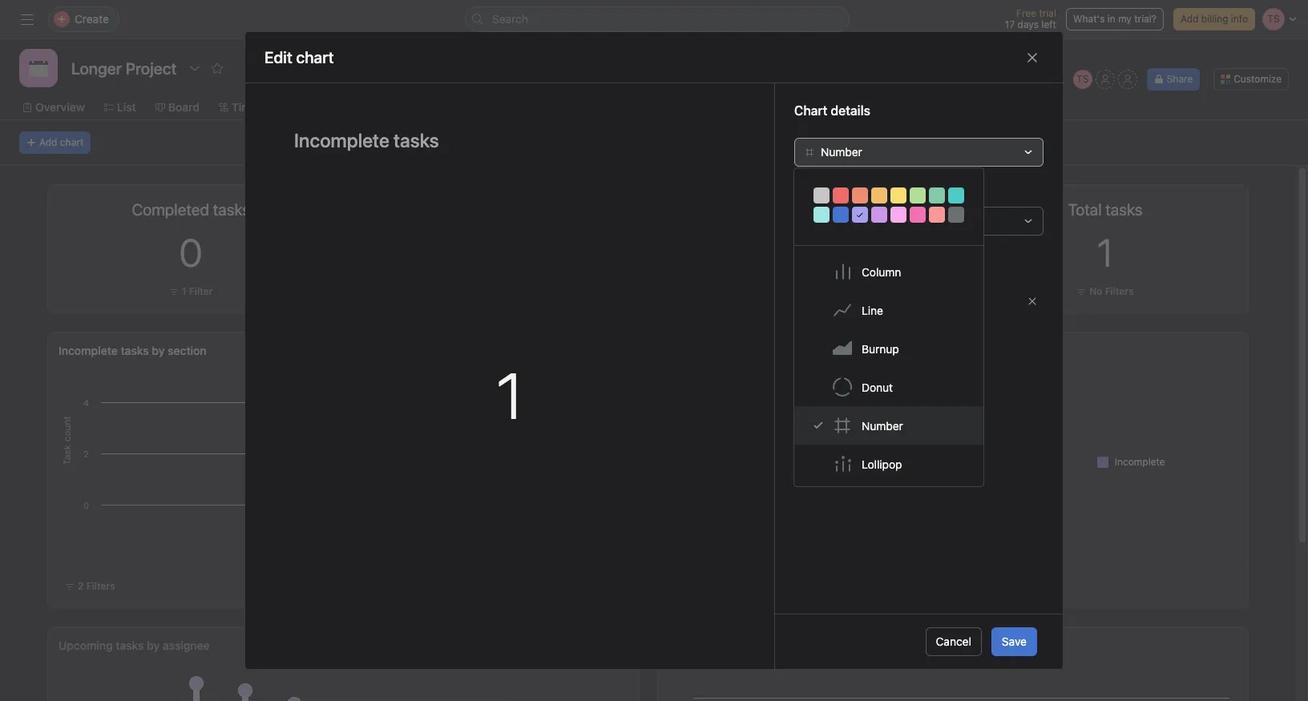 Task type: locate. For each thing, give the bounding box(es) containing it.
list
[[117, 100, 136, 114]]

1
[[1097, 230, 1114, 275], [182, 285, 186, 297], [792, 285, 796, 297], [496, 357, 523, 433]]

add left the billing
[[1181, 13, 1199, 25]]

0 horizontal spatial 1 filter
[[182, 285, 213, 297]]

1 vertical spatial incomplete
[[1115, 456, 1166, 468]]

calendar image
[[29, 59, 48, 78]]

0 horizontal spatial add
[[39, 136, 57, 148]]

completed tasks
[[132, 200, 250, 219]]

2
[[78, 580, 84, 593]]

number up lollipop
[[862, 419, 903, 433]]

0 horizontal spatial completion
[[696, 639, 755, 653]]

days
[[1018, 18, 1039, 30]]

add billing info
[[1181, 13, 1248, 25]]

1 filter up by section
[[182, 285, 213, 297]]

total tasks by completion status
[[668, 344, 839, 358]]

task completion over time
[[668, 639, 807, 653]]

board link
[[155, 99, 200, 116]]

0 button down completed tasks
[[179, 230, 203, 275]]

overview link
[[22, 99, 85, 116]]

1 horizontal spatial 0
[[789, 230, 812, 275]]

column link
[[795, 253, 984, 291]]

0 horizontal spatial 0 button
[[179, 230, 203, 275]]

2 horizontal spatial filters
[[1105, 285, 1134, 297]]

tasks left by section
[[121, 344, 149, 358]]

task
[[795, 295, 816, 307], [668, 639, 693, 653]]

what's
[[1074, 13, 1105, 25]]

1 horizontal spatial add
[[1181, 13, 1199, 25]]

what's in my trial? button
[[1066, 8, 1164, 30]]

tasks
[[121, 344, 149, 358], [697, 344, 725, 358], [116, 639, 144, 653]]

0 vertical spatial number
[[821, 145, 863, 159]]

0 horizontal spatial incomplete
[[59, 344, 118, 358]]

lollipop
[[862, 457, 902, 471]]

number inside dropdown button
[[821, 145, 863, 159]]

1 horizontal spatial completion
[[818, 295, 870, 307]]

0 horizontal spatial task
[[668, 639, 693, 653]]

board
[[168, 100, 200, 114]]

0 button for completed tasks
[[179, 230, 203, 275]]

add for add billing info
[[1181, 13, 1199, 25]]

0 vertical spatial 1 button
[[1097, 230, 1114, 275]]

no filters button
[[1073, 284, 1138, 300]]

completion left over time on the right bottom
[[696, 639, 755, 653]]

0 vertical spatial task
[[795, 295, 816, 307]]

0 horizontal spatial 0
[[179, 230, 203, 275]]

task for task completion status
[[795, 295, 816, 307]]

incomplete for incomplete
[[1115, 456, 1166, 468]]

0 horizontal spatial filters
[[86, 580, 115, 593]]

1 filter button for overdue tasks
[[775, 284, 827, 300]]

filter up by section
[[189, 285, 213, 297]]

2 0 button from the left
[[789, 230, 812, 275]]

add
[[1181, 13, 1199, 25], [39, 136, 57, 148]]

task for task completion over time
[[668, 639, 693, 653]]

billing
[[1202, 13, 1229, 25]]

completion left status
[[818, 295, 870, 307]]

Incomplete tasks text field
[[284, 122, 736, 159]]

1 horizontal spatial incomplete
[[1115, 456, 1166, 468]]

0
[[179, 230, 203, 275], [789, 230, 812, 275]]

None text field
[[67, 54, 181, 83]]

overview
[[35, 100, 85, 114]]

total
[[668, 344, 694, 358]]

by assignee
[[147, 639, 210, 653]]

2 1 filter button from the left
[[775, 284, 827, 300]]

0 vertical spatial incomplete
[[59, 344, 118, 358]]

1 button
[[1097, 230, 1114, 275], [496, 357, 523, 433]]

number down 'chart details'
[[821, 145, 863, 159]]

filter
[[189, 285, 213, 297], [799, 285, 823, 297]]

donut
[[862, 380, 893, 394]]

by
[[728, 344, 741, 358]]

save
[[1002, 635, 1027, 649]]

1 vertical spatial add
[[39, 136, 57, 148]]

incomplete
[[59, 344, 118, 358], [1115, 456, 1166, 468]]

1 0 from the left
[[179, 230, 203, 275]]

1 horizontal spatial 0 button
[[789, 230, 812, 275]]

completion for status
[[818, 295, 870, 307]]

1 filter button up completion status
[[775, 284, 827, 300]]

filters for incomplete tasks by section
[[86, 580, 115, 593]]

in
[[1108, 13, 1116, 25]]

1 vertical spatial 1 button
[[496, 357, 523, 433]]

1 filter button up by section
[[165, 284, 217, 300]]

my
[[1119, 13, 1132, 25]]

lollipop link
[[795, 445, 984, 483]]

search button
[[465, 6, 850, 32]]

0 vertical spatial filters
[[795, 262, 831, 277]]

0 button
[[179, 230, 203, 275], [789, 230, 812, 275]]

0 horizontal spatial 1 filter button
[[165, 284, 217, 300]]

0 horizontal spatial filter
[[189, 285, 213, 297]]

tasks for total
[[697, 344, 725, 358]]

add billing info button
[[1174, 8, 1256, 30]]

line
[[862, 303, 884, 317]]

tasks left by
[[697, 344, 725, 358]]

filters right no
[[1105, 285, 1134, 297]]

donut link
[[795, 368, 984, 407]]

1 vertical spatial number
[[862, 419, 903, 433]]

add left the chart
[[39, 136, 57, 148]]

filters up task completion status
[[795, 262, 831, 277]]

filters for total tasks
[[1105, 285, 1134, 297]]

1 0 button from the left
[[179, 230, 203, 275]]

tasks right upcoming
[[116, 639, 144, 653]]

completion
[[818, 295, 870, 307], [696, 639, 755, 653]]

1 filter up completion status
[[792, 285, 823, 297]]

add chart button
[[19, 131, 91, 154]]

1 vertical spatial filters
[[1105, 285, 1134, 297]]

2 vertical spatial filters
[[86, 580, 115, 593]]

1 filter button
[[165, 284, 217, 300], [775, 284, 827, 300]]

filters right '2'
[[86, 580, 115, 593]]

share button
[[1147, 68, 1200, 91]]

0 horizontal spatial 1 button
[[496, 357, 523, 433]]

tasks for incomplete
[[121, 344, 149, 358]]

0 vertical spatial add
[[1181, 13, 1199, 25]]

0 vertical spatial completion
[[818, 295, 870, 307]]

chart
[[60, 136, 84, 148]]

1 horizontal spatial 1 filter
[[792, 285, 823, 297]]

1 vertical spatial task
[[668, 639, 693, 653]]

1 horizontal spatial filter
[[799, 285, 823, 297]]

0 for completed tasks
[[179, 230, 203, 275]]

2 0 from the left
[[789, 230, 812, 275]]

1 1 filter button from the left
[[165, 284, 217, 300]]

ts button
[[1073, 70, 1093, 89]]

filters inside no filters button
[[1105, 285, 1134, 297]]

edit chart
[[265, 48, 334, 66]]

1 horizontal spatial task
[[795, 295, 816, 307]]

value
[[795, 188, 824, 201]]

search list box
[[465, 6, 850, 32]]

number
[[821, 145, 863, 159], [862, 419, 903, 433]]

add chart
[[39, 136, 84, 148]]

cancel
[[936, 635, 972, 649]]

0 button down overdue tasks
[[789, 230, 812, 275]]

0 for overdue tasks
[[789, 230, 812, 275]]

line link
[[795, 291, 984, 330]]

overdue tasks
[[750, 200, 851, 219]]

filter up completion status
[[799, 285, 823, 297]]

filters inside 2 filters button
[[86, 580, 115, 593]]

0 down completed tasks
[[179, 230, 203, 275]]

filters
[[795, 262, 831, 277], [1105, 285, 1134, 297], [86, 580, 115, 593]]

1 horizontal spatial 1 button
[[1097, 230, 1114, 275]]

1 horizontal spatial 1 filter button
[[775, 284, 827, 300]]

0 down overdue tasks
[[789, 230, 812, 275]]

1 filter
[[182, 285, 213, 297], [792, 285, 823, 297]]

free
[[1017, 7, 1037, 19]]

completion for over time
[[696, 639, 755, 653]]

1 vertical spatial completion
[[696, 639, 755, 653]]



Task type: describe. For each thing, give the bounding box(es) containing it.
2 filters
[[78, 580, 115, 593]]

add to starred image
[[211, 62, 224, 75]]

chart details
[[795, 103, 871, 118]]

incomplete for incomplete tasks by section
[[59, 344, 118, 358]]

timeline
[[232, 100, 277, 114]]

tasks for upcoming
[[116, 639, 144, 653]]

over time
[[758, 639, 807, 653]]

number link
[[795, 407, 984, 445]]

trial
[[1039, 7, 1057, 19]]

number button
[[795, 138, 1044, 167]]

no filters
[[1090, 285, 1134, 297]]

1 filter from the left
[[189, 285, 213, 297]]

add for add chart
[[39, 136, 57, 148]]

burnup
[[862, 342, 899, 356]]

close image
[[1026, 51, 1039, 64]]

completed
[[811, 351, 868, 365]]

share
[[1167, 73, 1193, 85]]

trial?
[[1135, 13, 1157, 25]]

list link
[[104, 99, 136, 116]]

timeline link
[[219, 99, 277, 116]]

a button to remove the filter image
[[1028, 297, 1037, 306]]

2 filters button
[[58, 576, 122, 598]]

info
[[1231, 13, 1248, 25]]

17
[[1005, 18, 1015, 30]]

search
[[492, 12, 528, 26]]

ts
[[1077, 73, 1089, 85]]

1 horizontal spatial filters
[[795, 262, 831, 277]]

1 filter button for completed tasks
[[165, 284, 217, 300]]

cancel button
[[926, 628, 982, 657]]

by section
[[152, 344, 207, 358]]

incomplete tasks by section
[[59, 344, 207, 358]]

burnup link
[[795, 330, 984, 368]]

column
[[862, 265, 902, 279]]

save button
[[992, 628, 1037, 657]]

free trial 17 days left
[[1005, 7, 1057, 30]]

2 filter from the left
[[799, 285, 823, 297]]

total tasks
[[1068, 200, 1143, 219]]

2 1 filter from the left
[[792, 285, 823, 297]]

upcoming
[[59, 639, 113, 653]]

what's in my trial?
[[1074, 13, 1157, 25]]

left
[[1042, 18, 1057, 30]]

status
[[873, 295, 902, 307]]

upcoming tasks by assignee
[[59, 639, 210, 653]]

0 button for overdue tasks
[[789, 230, 812, 275]]

1 1 filter from the left
[[182, 285, 213, 297]]

completion status
[[744, 344, 839, 358]]

no
[[1090, 285, 1103, 297]]

task completion status
[[795, 295, 902, 307]]



Task type: vqa. For each thing, say whether or not it's contained in the screenshot.
My tasks
no



